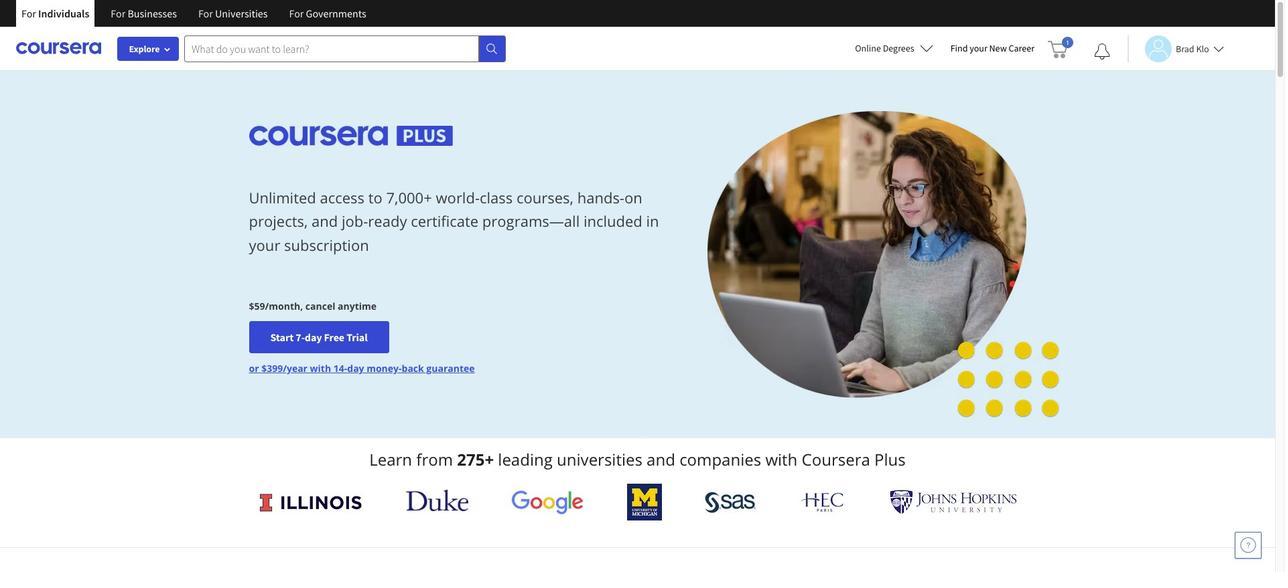 Task type: locate. For each thing, give the bounding box(es) containing it.
0 horizontal spatial your
[[249, 235, 280, 255]]

and up 'university of michigan' "image"
[[647, 449, 675, 471]]

day
[[305, 331, 322, 345], [347, 363, 364, 375]]

find your new career
[[951, 42, 1035, 54]]

projects,
[[249, 211, 308, 231]]

sas image
[[705, 492, 756, 514]]

0 vertical spatial and
[[312, 211, 338, 231]]

0 vertical spatial day
[[305, 331, 322, 345]]

online degrees button
[[845, 34, 944, 63]]

degrees
[[883, 42, 914, 54]]

brad klo button
[[1128, 35, 1224, 62]]

to
[[368, 188, 382, 208]]

world-
[[436, 188, 480, 208]]

for left governments
[[289, 7, 304, 20]]

google image
[[511, 491, 584, 515]]

1 vertical spatial and
[[647, 449, 675, 471]]

guarantee
[[426, 363, 475, 375]]

governments
[[306, 7, 366, 20]]

banner navigation
[[11, 0, 377, 37]]

0 vertical spatial your
[[970, 42, 988, 54]]

None search field
[[184, 35, 506, 62]]

1 vertical spatial with
[[765, 449, 798, 471]]

new
[[989, 42, 1007, 54]]

in
[[646, 211, 659, 231]]

day left free
[[305, 331, 322, 345]]

for
[[21, 7, 36, 20], [111, 7, 125, 20], [198, 7, 213, 20], [289, 7, 304, 20]]

programs—all
[[482, 211, 580, 231]]

online degrees
[[855, 42, 914, 54]]

start 7-day free trial
[[270, 331, 368, 345]]

with
[[310, 363, 331, 375], [765, 449, 798, 471]]

7-
[[296, 331, 305, 345]]

for for individuals
[[21, 7, 36, 20]]

with left coursera
[[765, 449, 798, 471]]

1 for from the left
[[21, 7, 36, 20]]

find your new career link
[[944, 40, 1041, 57]]

0 horizontal spatial day
[[305, 331, 322, 345]]

day left money-
[[347, 363, 364, 375]]

or
[[249, 363, 259, 375]]

1 horizontal spatial day
[[347, 363, 364, 375]]

help center image
[[1240, 538, 1256, 554]]

for individuals
[[21, 7, 89, 20]]

with left 14-
[[310, 363, 331, 375]]

back
[[402, 363, 424, 375]]

1 horizontal spatial with
[[765, 449, 798, 471]]

courses,
[[517, 188, 574, 208]]

your right find at the right of page
[[970, 42, 988, 54]]

3 for from the left
[[198, 7, 213, 20]]

0 vertical spatial with
[[310, 363, 331, 375]]

7,000+
[[386, 188, 432, 208]]

and
[[312, 211, 338, 231], [647, 449, 675, 471]]

klo
[[1196, 43, 1209, 55]]

/month,
[[265, 300, 303, 313]]

brad
[[1176, 43, 1194, 55]]

learn from 275+ leading universities and companies with coursera plus
[[369, 449, 906, 471]]

0 horizontal spatial and
[[312, 211, 338, 231]]

275+
[[457, 449, 494, 471]]

universities
[[557, 449, 643, 471]]

subscription
[[284, 235, 369, 255]]

learn
[[369, 449, 412, 471]]

0 horizontal spatial with
[[310, 363, 331, 375]]

your down projects,
[[249, 235, 280, 255]]

university of michigan image
[[627, 484, 662, 521]]

duke university image
[[406, 491, 468, 512]]

money-
[[367, 363, 402, 375]]

for left individuals
[[21, 7, 36, 20]]

for left the universities
[[198, 7, 213, 20]]

shopping cart: 1 item image
[[1048, 37, 1073, 58]]

for for businesses
[[111, 7, 125, 20]]

for for governments
[[289, 7, 304, 20]]

university of illinois at urbana-champaign image
[[258, 492, 363, 514]]

plus
[[874, 449, 906, 471]]

certificate
[[411, 211, 479, 231]]

universities
[[215, 7, 268, 20]]

brad klo
[[1176, 43, 1209, 55]]

online
[[855, 42, 881, 54]]

included
[[584, 211, 643, 231]]

What do you want to learn? text field
[[184, 35, 479, 62]]

for universities
[[198, 7, 268, 20]]

your
[[970, 42, 988, 54], [249, 235, 280, 255]]

2 for from the left
[[111, 7, 125, 20]]

for left businesses
[[111, 7, 125, 20]]

and up the subscription
[[312, 211, 338, 231]]

/year
[[283, 363, 308, 375]]

find
[[951, 42, 968, 54]]

coursera plus image
[[249, 126, 453, 146]]

1 vertical spatial your
[[249, 235, 280, 255]]

leading
[[498, 449, 553, 471]]

4 for from the left
[[289, 7, 304, 20]]



Task type: describe. For each thing, give the bounding box(es) containing it.
ready
[[368, 211, 407, 231]]

explore button
[[117, 37, 179, 61]]

unlimited access to 7,000+ world-class courses, hands-on projects, and job-ready certificate programs—all included in your subscription
[[249, 188, 659, 255]]

$399
[[261, 363, 283, 375]]

unlimited
[[249, 188, 316, 208]]

day inside button
[[305, 331, 322, 345]]

from
[[416, 449, 453, 471]]

individuals
[[38, 7, 89, 20]]

career
[[1009, 42, 1035, 54]]

johns hopkins university image
[[890, 491, 1017, 515]]

access
[[320, 188, 365, 208]]

start
[[270, 331, 294, 345]]

1 horizontal spatial and
[[647, 449, 675, 471]]

trial
[[347, 331, 368, 345]]

job-
[[342, 211, 368, 231]]

explore
[[129, 43, 160, 55]]

for governments
[[289, 7, 366, 20]]

businesses
[[128, 7, 177, 20]]

1 vertical spatial day
[[347, 363, 364, 375]]

your inside unlimited access to 7,000+ world-class courses, hands-on projects, and job-ready certificate programs—all included in your subscription
[[249, 235, 280, 255]]

cancel
[[305, 300, 335, 313]]

14-
[[334, 363, 347, 375]]

show notifications image
[[1094, 44, 1110, 60]]

and inside unlimited access to 7,000+ world-class courses, hands-on projects, and job-ready certificate programs—all included in your subscription
[[312, 211, 338, 231]]

$59 /month, cancel anytime
[[249, 300, 377, 313]]

hands-
[[577, 188, 624, 208]]

$59
[[249, 300, 265, 313]]

or $399 /year with 14-day money-back guarantee
[[249, 363, 475, 375]]

companies
[[680, 449, 761, 471]]

start 7-day free trial button
[[249, 322, 389, 354]]

1 horizontal spatial your
[[970, 42, 988, 54]]

free
[[324, 331, 344, 345]]

on
[[624, 188, 642, 208]]

for for universities
[[198, 7, 213, 20]]

coursera image
[[16, 38, 101, 59]]

class
[[480, 188, 513, 208]]

hec paris image
[[799, 489, 846, 517]]

coursera
[[802, 449, 870, 471]]

anytime
[[338, 300, 377, 313]]

for businesses
[[111, 7, 177, 20]]



Task type: vqa. For each thing, say whether or not it's contained in the screenshot.
Brad Klo
yes



